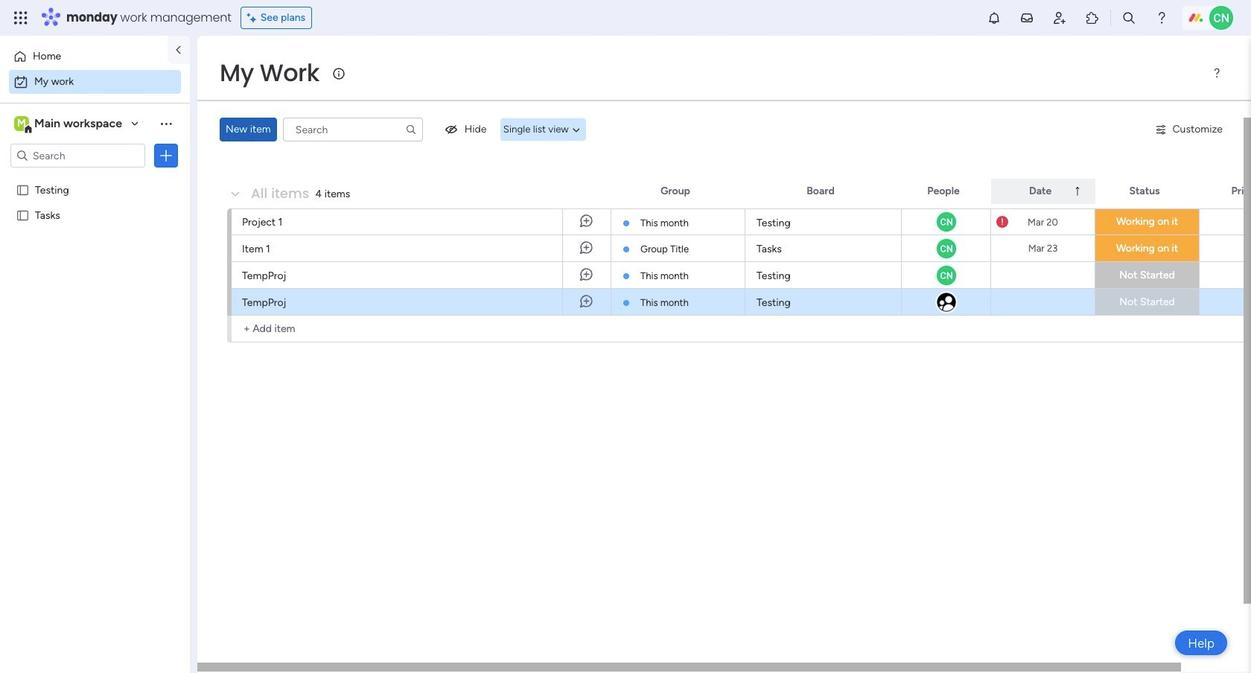 Task type: vqa. For each thing, say whether or not it's contained in the screenshot.
'Search' icon
yes



Task type: describe. For each thing, give the bounding box(es) containing it.
notifications image
[[987, 10, 1002, 25]]

workspace options image
[[159, 116, 174, 131]]

workspace selection element
[[14, 115, 124, 134]]

help image
[[1155, 10, 1170, 25]]

update feed image
[[1020, 10, 1035, 25]]

public board image
[[16, 208, 30, 222]]

2 vertical spatial option
[[0, 176, 190, 179]]

menu image
[[1212, 67, 1224, 79]]

see plans image
[[247, 10, 261, 26]]

1 vertical spatial option
[[9, 70, 181, 94]]

select product image
[[13, 10, 28, 25]]



Task type: locate. For each thing, give the bounding box(es) containing it.
Filter dashboard by text search field
[[283, 118, 423, 142]]

cool name image
[[1210, 6, 1234, 30]]

list box
[[0, 174, 190, 429]]

sort image
[[1072, 186, 1084, 197]]

workspace image
[[14, 116, 29, 132]]

search image
[[405, 124, 417, 136]]

v2 overdue deadline image
[[997, 215, 1009, 229]]

0 vertical spatial option
[[9, 45, 159, 69]]

column header
[[992, 179, 1096, 204]]

invite members image
[[1053, 10, 1068, 25]]

None search field
[[283, 118, 423, 142]]

search everything image
[[1122, 10, 1137, 25]]

option
[[9, 45, 159, 69], [9, 70, 181, 94], [0, 176, 190, 179]]

options image
[[159, 148, 174, 163]]

monday marketplace image
[[1086, 10, 1101, 25]]

public board image
[[16, 183, 30, 197]]

Search in workspace field
[[31, 147, 124, 164]]



